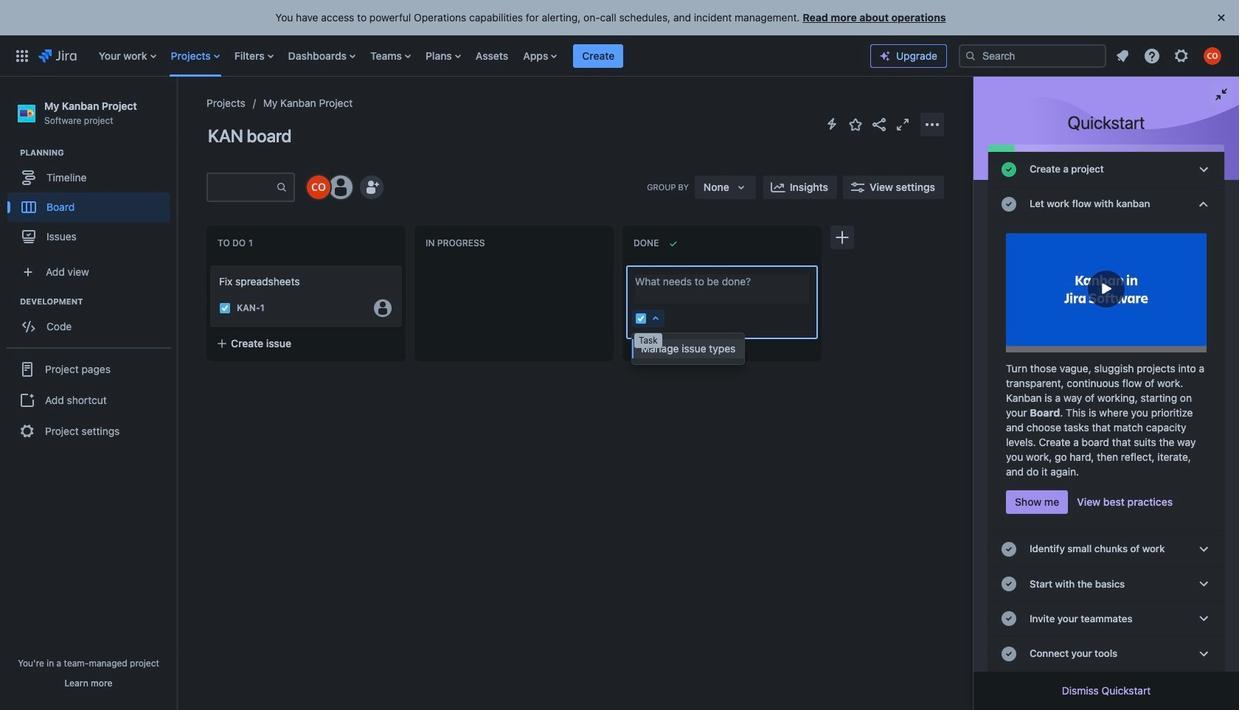 Task type: describe. For each thing, give the bounding box(es) containing it.
group for development image
[[7, 296, 176, 346]]

view settings image
[[849, 179, 867, 196]]

2 checked image from the top
[[1001, 195, 1018, 213]]

0 horizontal spatial task image
[[219, 303, 231, 314]]

heading for group corresponding to development image
[[20, 296, 176, 308]]

chevron image for 2nd checked image from the bottom
[[1196, 161, 1213, 178]]

sidebar navigation image
[[161, 94, 193, 124]]

3 checked image from the top
[[1001, 611, 1018, 628]]

your profile and settings image
[[1204, 47, 1222, 65]]

chevron image for fourth checked icon from the bottom
[[1196, 541, 1213, 559]]

chevron image for second checked image
[[1196, 195, 1213, 213]]

settings image
[[1173, 47, 1191, 65]]

list item inside the primary element
[[573, 43, 625, 68]]

0 horizontal spatial list
[[91, 35, 871, 76]]

add people image
[[363, 179, 381, 196]]

planning image
[[2, 144, 20, 162]]

heading for group associated with "planning" image
[[20, 147, 176, 159]]

Search this board text field
[[208, 174, 276, 201]]

chevron image for 1st checked icon from the bottom of the page
[[1196, 646, 1213, 663]]

2 checked image from the top
[[1001, 576, 1018, 594]]

sidebar element
[[0, 77, 177, 711]]

enter full screen image
[[894, 115, 912, 133]]

create column image
[[834, 229, 852, 246]]



Task type: vqa. For each thing, say whether or not it's contained in the screenshot.
dismiss "image"
yes



Task type: locate. For each thing, give the bounding box(es) containing it.
development image
[[2, 293, 20, 311]]

automations menu button icon image
[[824, 115, 841, 133]]

1 horizontal spatial task image
[[635, 313, 647, 325]]

1 vertical spatial group
[[7, 296, 176, 346]]

1 vertical spatial checked image
[[1001, 195, 1018, 213]]

1 checked image from the top
[[1001, 161, 1018, 178]]

0 vertical spatial heading
[[20, 147, 176, 159]]

2 vertical spatial group
[[6, 348, 171, 453]]

2 chevron image from the top
[[1196, 611, 1213, 628]]

2 heading from the top
[[20, 296, 176, 308]]

0 vertical spatial checked image
[[1001, 161, 1018, 178]]

1 vertical spatial heading
[[20, 296, 176, 308]]

0 vertical spatial group
[[7, 147, 176, 256]]

0 vertical spatial chevron image
[[1196, 541, 1213, 559]]

appswitcher icon image
[[13, 47, 31, 65]]

task image
[[219, 303, 231, 314], [635, 313, 647, 325]]

checked image
[[1001, 161, 1018, 178], [1001, 195, 1018, 213]]

star kan board image
[[847, 115, 865, 133]]

1 checked image from the top
[[1001, 541, 1018, 559]]

group for "planning" image
[[7, 147, 176, 256]]

tooltip
[[635, 334, 663, 348]]

primary element
[[9, 35, 871, 76]]

1 heading from the top
[[20, 147, 176, 159]]

1 chevron image from the top
[[1196, 541, 1213, 559]]

banner
[[0, 35, 1240, 77]]

list item
[[573, 43, 625, 68]]

1 horizontal spatial list
[[1110, 42, 1231, 69]]

1 vertical spatial chevron image
[[1196, 611, 1213, 628]]

What needs to be done? - Press the "Enter" key to submit or the "Escape" key to cancel. text field
[[635, 275, 810, 304]]

play video image
[[1089, 271, 1125, 308]]

heading
[[20, 147, 176, 159], [20, 296, 176, 308]]

2 chevron image from the top
[[1196, 195, 1213, 213]]

4 chevron image from the top
[[1196, 646, 1213, 663]]

Search field
[[959, 44, 1107, 68]]

list
[[91, 35, 871, 76], [1110, 42, 1231, 69]]

jira image
[[38, 47, 77, 65], [38, 47, 77, 65]]

more image
[[924, 115, 942, 133]]

dismiss image
[[1213, 9, 1231, 27]]

minimize image
[[1213, 86, 1231, 103]]

chevron image for second checked icon from the top
[[1196, 576, 1213, 594]]

search image
[[965, 50, 977, 62]]

group
[[7, 147, 176, 256], [7, 296, 176, 346], [6, 348, 171, 453]]

1 chevron image from the top
[[1196, 161, 1213, 178]]

None search field
[[959, 44, 1107, 68]]

create issue image
[[200, 255, 218, 273]]

4 checked image from the top
[[1001, 646, 1018, 663]]

3 chevron image from the top
[[1196, 576, 1213, 594]]

chevron image
[[1196, 541, 1213, 559], [1196, 611, 1213, 628]]

checked image
[[1001, 541, 1018, 559], [1001, 576, 1018, 594], [1001, 611, 1018, 628], [1001, 646, 1018, 663]]

progress bar
[[989, 145, 1225, 152]]

chevron image
[[1196, 161, 1213, 178], [1196, 195, 1213, 213], [1196, 576, 1213, 594], [1196, 646, 1213, 663]]

notifications image
[[1114, 47, 1132, 65]]

video poster image
[[1007, 228, 1207, 353]]

chevron image for 3rd checked icon
[[1196, 611, 1213, 628]]

to do element
[[218, 238, 256, 249]]

help image
[[1144, 47, 1162, 65]]



